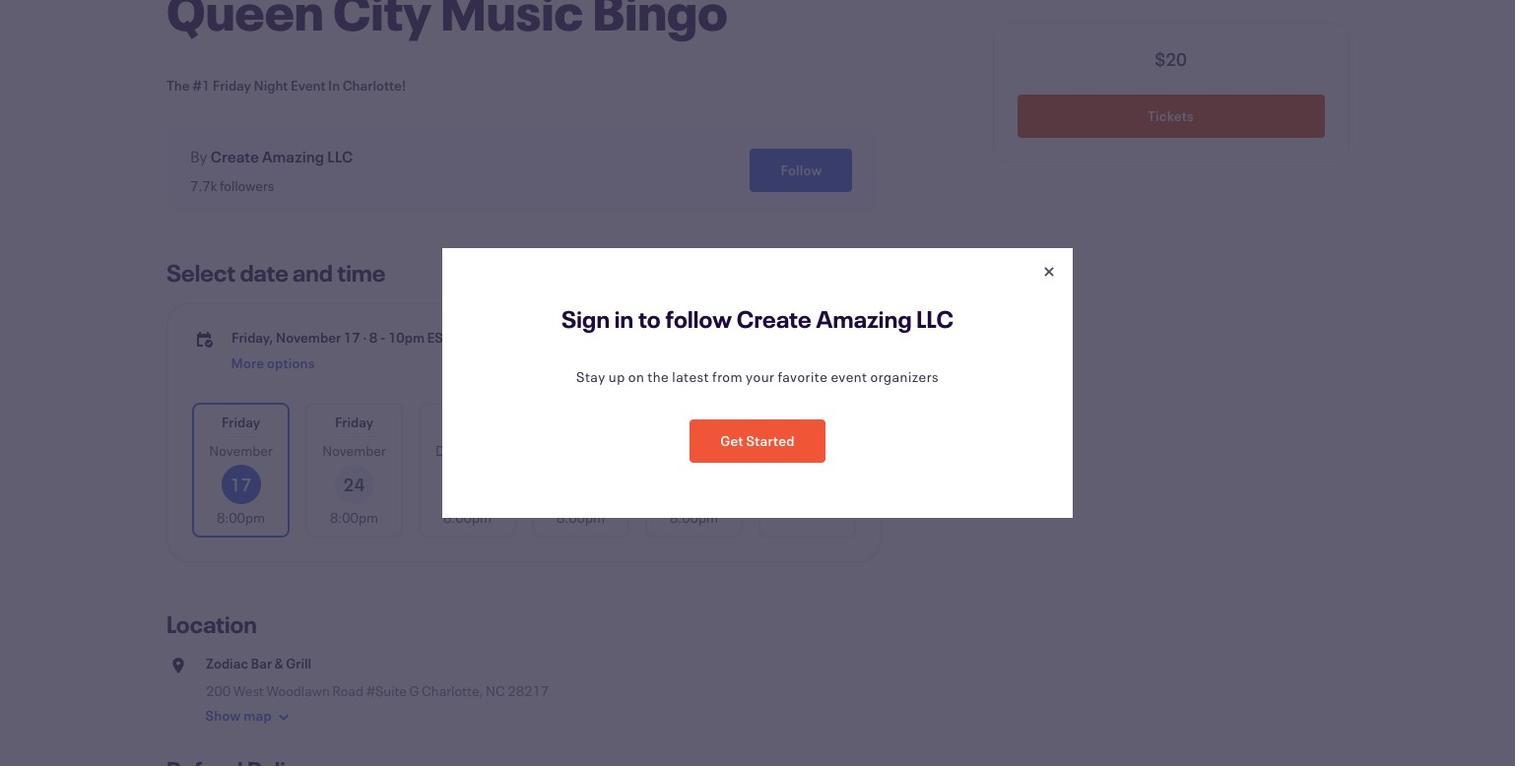 Task type: vqa. For each thing, say whether or not it's contained in the screenshot.
the right December
yes



Task type: locate. For each thing, give the bounding box(es) containing it.
5 8:00pm from the left
[[670, 509, 719, 527]]

get started button
[[690, 420, 826, 463]]

llc up organizers
[[917, 304, 954, 335]]

1 horizontal spatial amazing
[[816, 304, 912, 335]]

1 8:00pm from the left
[[217, 509, 265, 527]]

more options
[[784, 465, 831, 505]]

zodiac
[[206, 654, 248, 673]]

friday down 'friday,'
[[222, 413, 260, 432]]

and
[[293, 257, 333, 289]]

llc
[[327, 146, 353, 167], [917, 304, 954, 335]]

0 horizontal spatial amazing
[[262, 146, 324, 167]]

december
[[436, 442, 500, 460], [662, 442, 726, 460]]

0 horizontal spatial december
[[436, 442, 500, 460]]

followers
[[220, 176, 274, 195]]

friday down est
[[448, 413, 487, 432]]

from
[[713, 368, 743, 386]]

8:00pm inside 8:00pm link
[[557, 509, 605, 527]]

1 horizontal spatial 17
[[344, 328, 360, 347]]

zodiac bar & grill 200 west woodlawn road #suite g charlotte, nc 28217
[[206, 654, 549, 701]]

28217
[[508, 682, 549, 701]]

sign in to follow create amazing llc alert dialog
[[0, 0, 1516, 767]]

15
[[684, 473, 705, 497]]

llc inside alert dialog
[[917, 304, 954, 335]]

date
[[240, 257, 289, 289]]

november
[[276, 328, 341, 347], [209, 442, 273, 460], [322, 442, 386, 460]]

follow
[[666, 304, 732, 335]]

the
[[648, 368, 669, 386]]

1 horizontal spatial december
[[662, 442, 726, 460]]

friday up 24
[[335, 413, 374, 432]]

event
[[291, 76, 326, 95]]

1 vertical spatial create
[[737, 304, 812, 335]]

24
[[344, 473, 365, 497]]

charlotte,
[[422, 682, 483, 701]]

&
[[275, 654, 284, 673]]

17
[[344, 328, 360, 347], [230, 473, 252, 497]]

llc down in
[[327, 146, 353, 167]]

sign in to follow create amazing llc
[[562, 304, 954, 335]]

select
[[167, 257, 236, 289]]

amazing up event
[[816, 304, 912, 335]]

amazing up 'followers'
[[262, 146, 324, 167]]

0 horizontal spatial 17
[[230, 473, 252, 497]]

create up 'followers'
[[211, 146, 259, 167]]

1 horizontal spatial llc
[[917, 304, 954, 335]]

0 vertical spatial llc
[[327, 146, 353, 167]]

stay up on the latest from your favorite event organizers
[[577, 368, 939, 386]]

0 horizontal spatial create
[[211, 146, 259, 167]]

1 vertical spatial llc
[[917, 304, 954, 335]]

friday left get
[[675, 413, 714, 432]]

·
[[363, 328, 367, 347]]

2 8:00pm from the left
[[330, 509, 379, 527]]

get started
[[721, 432, 795, 450]]

stay
[[577, 368, 606, 386]]

friday,
[[232, 328, 274, 347]]

0 vertical spatial create
[[211, 146, 259, 167]]

1 vertical spatial 17
[[230, 473, 252, 497]]

1 horizontal spatial create
[[737, 304, 812, 335]]

friday for 24
[[335, 413, 374, 432]]

by create amazing llc 7.7k followers
[[190, 146, 353, 195]]

create up your
[[737, 304, 812, 335]]

location
[[167, 609, 257, 641]]

-
[[380, 328, 386, 347]]

8:00pm link
[[534, 405, 628, 536]]

friday
[[213, 76, 251, 95], [222, 413, 260, 432], [335, 413, 374, 432], [448, 413, 487, 432], [675, 413, 714, 432]]

started
[[747, 432, 795, 450]]

amazing
[[262, 146, 324, 167], [816, 304, 912, 335]]

more options button
[[761, 405, 854, 536]]

organizer profile element
[[167, 129, 876, 212]]

0 horizontal spatial llc
[[327, 146, 353, 167]]

sign
[[562, 304, 610, 335]]

8:00pm
[[217, 509, 265, 527], [330, 509, 379, 527], [443, 509, 492, 527], [557, 509, 605, 527], [670, 509, 719, 527]]

#1
[[192, 76, 210, 95]]

1 vertical spatial amazing
[[816, 304, 912, 335]]

200
[[206, 682, 231, 701]]

create
[[211, 146, 259, 167], [737, 304, 812, 335]]

4 8:00pm from the left
[[557, 509, 605, 527]]

in
[[328, 76, 340, 95]]

3 8:00pm from the left
[[443, 509, 492, 527]]

create inside by create amazing llc 7.7k followers
[[211, 146, 259, 167]]

0 vertical spatial amazing
[[262, 146, 324, 167]]

create inside "sign in to follow create amazing llc" alert dialog
[[737, 304, 812, 335]]



Task type: describe. For each thing, give the bounding box(es) containing it.
the
[[167, 76, 190, 95]]

bar
[[251, 654, 272, 673]]

night
[[254, 76, 288, 95]]

to
[[639, 304, 661, 335]]

#suite
[[366, 682, 407, 701]]

more
[[790, 465, 823, 483]]

8:00pm for 15
[[670, 509, 719, 527]]

nc
[[486, 682, 505, 701]]

charlotte!
[[343, 76, 406, 95]]

the #1 friday night event in charlotte!
[[167, 76, 406, 95]]

road
[[332, 682, 364, 701]]

8:00pm for 24
[[330, 509, 379, 527]]

up
[[609, 368, 626, 386]]

1 december from the left
[[436, 442, 500, 460]]

on
[[629, 368, 645, 386]]

7.7k
[[190, 176, 217, 195]]

8:00pm for 17
[[217, 509, 265, 527]]

by
[[190, 146, 208, 167]]

time
[[337, 257, 386, 289]]

friday right "#1" at left
[[213, 76, 251, 95]]

west
[[233, 682, 264, 701]]

amazing inside by create amazing llc 7.7k followers
[[262, 146, 324, 167]]

2 december from the left
[[662, 442, 726, 460]]

november for 24
[[322, 442, 386, 460]]

g
[[410, 682, 419, 701]]

10pm
[[388, 328, 425, 347]]

event
[[831, 368, 868, 386]]

favorite
[[778, 368, 828, 386]]

llc inside by create amazing llc 7.7k followers
[[327, 146, 353, 167]]

est
[[427, 328, 451, 347]]

8
[[369, 328, 378, 347]]

friday for 17
[[222, 413, 260, 432]]

latest
[[672, 368, 710, 386]]

get
[[721, 432, 744, 450]]

friday, november 17 · 8 - 10pm est
[[232, 328, 451, 347]]

amazing inside alert dialog
[[816, 304, 912, 335]]

select date and time
[[167, 257, 386, 289]]

grill
[[286, 654, 312, 673]]

friday for 15
[[675, 413, 714, 432]]

november for 17
[[209, 442, 273, 460]]

options
[[784, 486, 831, 505]]

organizers
[[871, 368, 939, 386]]

in
[[615, 304, 634, 335]]

$20
[[1156, 47, 1188, 71]]

0 vertical spatial 17
[[344, 328, 360, 347]]

woodlawn
[[266, 682, 330, 701]]

your
[[746, 368, 775, 386]]



